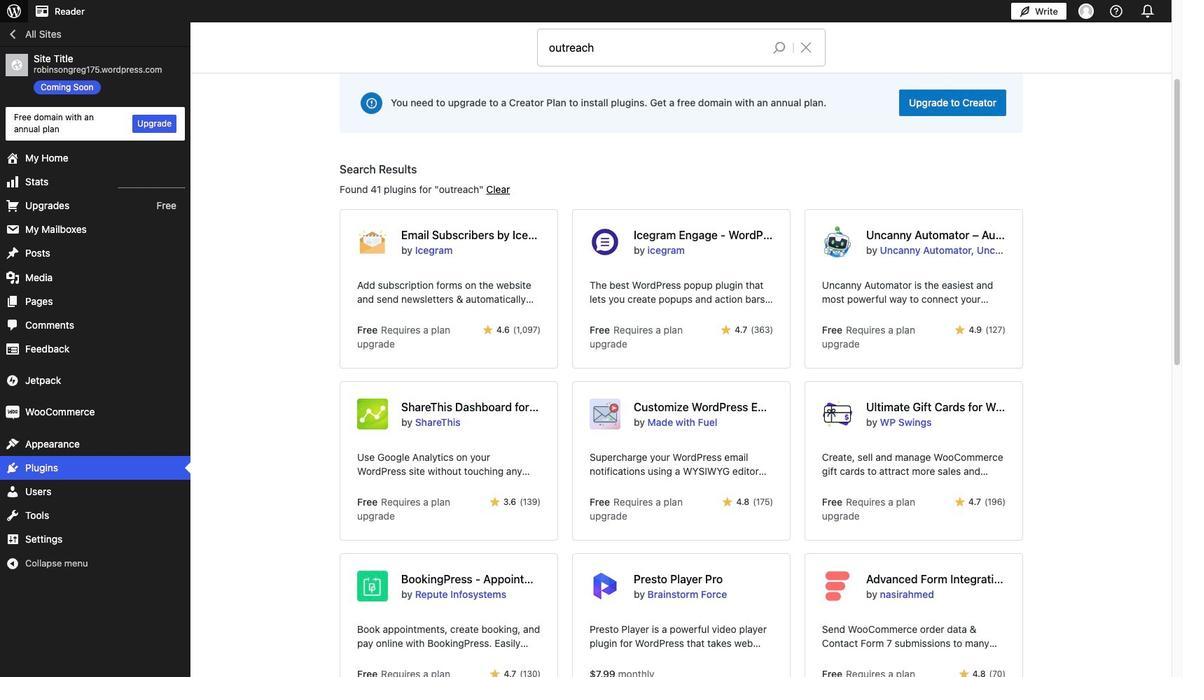 Task type: locate. For each thing, give the bounding box(es) containing it.
None search field
[[538, 29, 825, 66]]

plugin icon image
[[357, 227, 388, 257], [590, 227, 620, 257], [822, 227, 853, 257], [357, 399, 388, 430], [590, 399, 620, 430], [822, 399, 853, 430], [357, 571, 388, 602], [590, 571, 620, 602], [822, 571, 853, 602]]

1 vertical spatial img image
[[6, 406, 20, 420]]

help image
[[1108, 3, 1125, 20]]

manage your sites image
[[6, 3, 22, 20]]

0 vertical spatial img image
[[6, 374, 20, 388]]

2 img image from the top
[[6, 406, 20, 420]]

my profile image
[[1079, 4, 1094, 19]]

img image
[[6, 374, 20, 388], [6, 406, 20, 420]]



Task type: vqa. For each thing, say whether or not it's contained in the screenshot.
HELP image
yes



Task type: describe. For each thing, give the bounding box(es) containing it.
close search image
[[789, 39, 824, 56]]

highest hourly views 0 image
[[118, 179, 185, 188]]

Search search field
[[549, 29, 762, 66]]

manage your notifications image
[[1138, 1, 1158, 21]]

open search image
[[762, 38, 797, 57]]

1 img image from the top
[[6, 374, 20, 388]]



